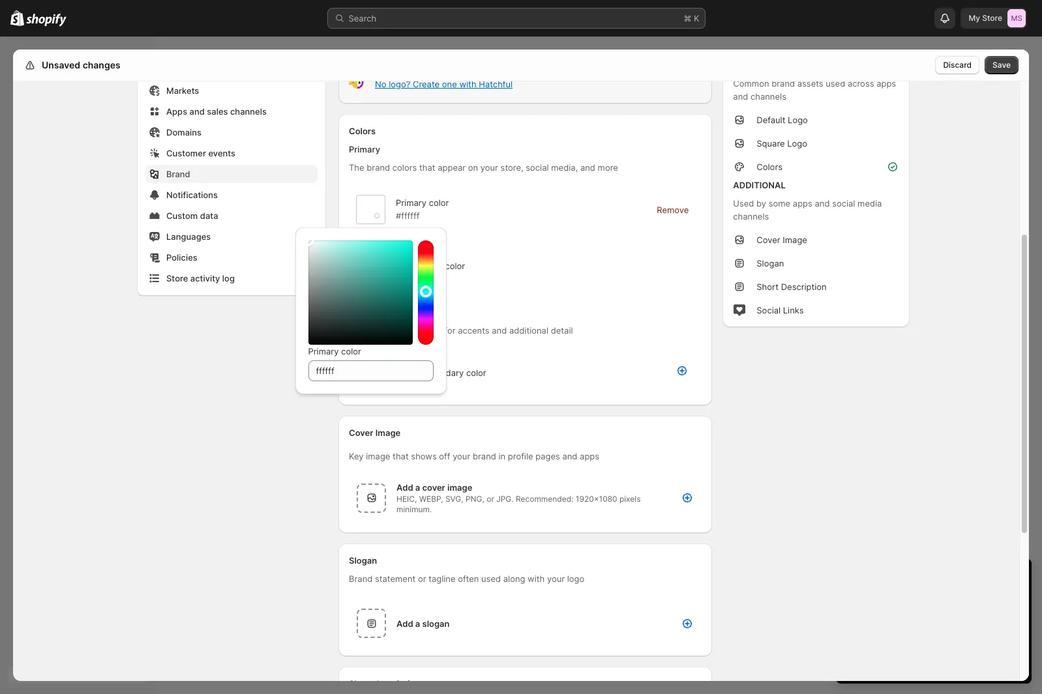 Task type: vqa. For each thing, say whether or not it's contained in the screenshot.
Empty search results image
no



Task type: describe. For each thing, give the bounding box(es) containing it.
store inside 'link'
[[166, 273, 188, 284]]

and inside used by some apps and social media channels
[[815, 198, 830, 209]]

logo for default logo
[[788, 115, 808, 125]]

social
[[757, 305, 781, 316]]

Primary color text field
[[308, 361, 434, 382]]

key
[[349, 452, 364, 462]]

add for add a cover image heic, webp, svg, png, or jpg. recommended: 1920×1080 pixels minimum.
[[397, 483, 413, 493]]

markets
[[166, 85, 199, 96]]

square
[[757, 138, 785, 149]]

the brand colors that appear on your store, social media, and more
[[349, 162, 618, 173]]

changes
[[83, 59, 120, 70]]

logo?
[[389, 79, 411, 89]]

0 horizontal spatial cover image
[[349, 428, 401, 439]]

1 horizontal spatial slogan
[[757, 258, 785, 269]]

png,
[[466, 495, 485, 504]]

description
[[782, 282, 827, 292]]

brand statement or tagline often used along with your logo
[[349, 574, 585, 585]]

0 horizontal spatial or
[[418, 574, 426, 585]]

save
[[993, 60, 1011, 70]]

short description
[[757, 282, 827, 292]]

remove
[[657, 205, 689, 215]]

notifications link
[[146, 186, 318, 204]]

add a slogan
[[397, 619, 450, 629]]

unsaved changes
[[42, 59, 120, 70]]

supporting
[[349, 326, 394, 336]]

brand for common
[[772, 78, 795, 89]]

1 vertical spatial your
[[453, 452, 471, 462]]

customer events
[[166, 148, 236, 159]]

profile
[[508, 452, 534, 462]]

media,
[[552, 162, 578, 173]]

shows
[[411, 452, 437, 462]]

add for add a slogan
[[397, 619, 413, 629]]

square logo
[[757, 138, 808, 149]]

secondary
[[349, 307, 393, 318]]

links
[[784, 305, 804, 316]]

social links
[[757, 305, 804, 316]]

settings dialog
[[13, 0, 1030, 695]]

my store
[[969, 13, 1003, 23]]

add a cover image heic, webp, svg, png, or jpg. recommended: 1920×1080 pixels minimum.
[[397, 483, 641, 515]]

0 horizontal spatial colors
[[349, 126, 376, 136]]

2 horizontal spatial your
[[547, 574, 565, 585]]

my store image
[[1008, 9, 1026, 27]]

on
[[468, 162, 478, 173]]

no logo? create one with hatchful image
[[349, 74, 365, 90]]

slogan
[[423, 619, 450, 629]]

3 days left in your trial element
[[837, 593, 1032, 685]]

no logo? create one with hatchful link
[[375, 79, 513, 89]]

1 vertical spatial that
[[393, 452, 409, 462]]

default logo
[[757, 115, 808, 125]]

more
[[598, 162, 618, 173]]

settings
[[39, 59, 76, 70]]

primary for primary color
[[308, 346, 339, 357]]

languages
[[166, 232, 211, 242]]

1 vertical spatial image
[[376, 428, 401, 439]]

remove button
[[649, 201, 697, 219]]

key image that shows off your brand in profile pages and apps
[[349, 452, 600, 462]]

description
[[374, 679, 420, 690]]

used inside the common brand assets used across apps and channels
[[826, 78, 846, 89]]

0 horizontal spatial image
[[366, 452, 390, 462]]

media
[[858, 198, 883, 209]]

discard button
[[936, 56, 980, 74]]

shopify image
[[10, 10, 24, 26]]

1 vertical spatial channels
[[230, 106, 267, 117]]

primary for primary color #ffffff
[[396, 198, 427, 208]]

0 vertical spatial your
[[481, 162, 499, 173]]

a for slogan
[[416, 619, 420, 629]]

common brand assets used across apps and channels
[[734, 78, 897, 102]]

⌘ k
[[684, 13, 700, 23]]

the
[[349, 162, 365, 173]]

1 horizontal spatial colors
[[757, 162, 783, 172]]

1 horizontal spatial used
[[482, 574, 501, 585]]

1 vertical spatial cover
[[349, 428, 374, 439]]

brand for brand
[[166, 169, 190, 179]]

custom data link
[[146, 207, 318, 225]]

and inside the common brand assets used across apps and channels
[[734, 91, 749, 102]]

brand for the
[[367, 162, 390, 173]]

hatchful
[[479, 79, 513, 89]]

my
[[969, 13, 981, 23]]

log
[[222, 273, 235, 284]]

policies
[[166, 253, 198, 263]]

social inside used by some apps and social media channels
[[833, 198, 856, 209]]

change image
[[375, 214, 380, 219]]

short for short description
[[349, 679, 372, 690]]

logo
[[568, 574, 585, 585]]

additional
[[510, 326, 549, 336]]

domains
[[166, 127, 202, 138]]

1 vertical spatial slogan
[[349, 556, 377, 566]]

0 vertical spatial colors
[[393, 162, 417, 173]]

svg,
[[446, 495, 464, 504]]

a for cover
[[416, 483, 420, 493]]

custom data
[[166, 211, 218, 221]]

some
[[769, 198, 791, 209]]

brand link
[[146, 165, 318, 183]]

0 vertical spatial cover image
[[757, 235, 808, 245]]

a for secondary
[[415, 368, 420, 378]]

along
[[504, 574, 526, 585]]

contrasting
[[396, 261, 443, 271]]

supporting colors used for accents and additional detail
[[349, 326, 573, 336]]

detail
[[551, 326, 573, 336]]

0 vertical spatial that
[[420, 162, 436, 173]]

store,
[[501, 162, 524, 173]]

data
[[200, 211, 218, 221]]

create
[[413, 79, 440, 89]]

contrasting color #ffffff
[[396, 261, 465, 285]]

used
[[734, 198, 755, 209]]

save button
[[985, 56, 1019, 74]]

markets link
[[146, 82, 318, 100]]

1 horizontal spatial image
[[783, 235, 808, 245]]



Task type: locate. For each thing, give the bounding box(es) containing it.
used right often
[[482, 574, 501, 585]]

add inside the add a cover image heic, webp, svg, png, or jpg. recommended: 1920×1080 pixels minimum.
[[397, 483, 413, 493]]

search
[[349, 13, 377, 23]]

colors up additional
[[757, 162, 783, 172]]

primary inside primary color #ffffff
[[396, 198, 427, 208]]

pages
[[536, 452, 560, 462]]

short description
[[349, 679, 420, 690]]

with right one
[[460, 79, 477, 89]]

your right on
[[481, 162, 499, 173]]

cover up key
[[349, 428, 374, 439]]

color inside the contrasting color #ffffff
[[445, 261, 465, 271]]

logo right default
[[788, 115, 808, 125]]

store
[[983, 13, 1003, 23], [166, 273, 188, 284]]

store activity log
[[166, 273, 235, 284]]

1 vertical spatial colors
[[757, 162, 783, 172]]

2 vertical spatial used
[[482, 574, 501, 585]]

1 horizontal spatial apps
[[793, 198, 813, 209]]

additional
[[734, 180, 786, 191]]

add left the secondary
[[396, 368, 412, 378]]

1 horizontal spatial cover image
[[757, 235, 808, 245]]

primary up the
[[349, 144, 380, 155]]

with right along
[[528, 574, 545, 585]]

1 vertical spatial brand
[[367, 162, 390, 173]]

k
[[694, 13, 700, 23]]

your
[[481, 162, 499, 173], [453, 452, 471, 462], [547, 574, 565, 585]]

for
[[445, 326, 456, 336]]

0 vertical spatial a
[[415, 368, 420, 378]]

no
[[375, 79, 387, 89]]

events
[[208, 148, 236, 159]]

1920×1080
[[576, 495, 618, 504]]

by
[[757, 198, 767, 209]]

1 horizontal spatial with
[[528, 574, 545, 585]]

that left 'shows'
[[393, 452, 409, 462]]

a left the secondary
[[415, 368, 420, 378]]

primary color #ffffff
[[396, 198, 449, 221]]

recommended:
[[516, 495, 574, 504]]

1 vertical spatial social
[[833, 198, 856, 209]]

used left for
[[423, 326, 442, 336]]

color up primary color text field on the bottom of the page
[[341, 346, 361, 357]]

used right assets
[[826, 78, 846, 89]]

or left tagline
[[418, 574, 426, 585]]

slogan up statement
[[349, 556, 377, 566]]

cover image down some
[[757, 235, 808, 245]]

and right pages on the bottom of the page
[[563, 452, 578, 462]]

common
[[734, 78, 770, 89]]

color inside primary color #ffffff
[[429, 198, 449, 208]]

color right contrasting
[[445, 261, 465, 271]]

0 vertical spatial primary
[[349, 144, 380, 155]]

2 horizontal spatial used
[[826, 78, 846, 89]]

0 horizontal spatial apps
[[580, 452, 600, 462]]

default
[[757, 115, 786, 125]]

1 vertical spatial a
[[416, 483, 420, 493]]

social
[[526, 162, 549, 173], [833, 198, 856, 209]]

1 vertical spatial colors
[[396, 326, 420, 336]]

image down primary color text field on the bottom of the page
[[376, 428, 401, 439]]

0 vertical spatial store
[[983, 13, 1003, 23]]

0 vertical spatial short
[[757, 282, 779, 292]]

2 vertical spatial add
[[397, 619, 413, 629]]

cover image up key
[[349, 428, 401, 439]]

2 #ffffff from the top
[[396, 274, 420, 285]]

policies link
[[146, 249, 318, 267]]

#ffffff for primary color #ffffff
[[396, 211, 420, 221]]

cover down by
[[757, 235, 781, 245]]

1 vertical spatial add
[[397, 483, 413, 493]]

apps
[[166, 106, 187, 117]]

apps and sales channels
[[166, 106, 267, 117]]

2 vertical spatial a
[[416, 619, 420, 629]]

1 horizontal spatial social
[[833, 198, 856, 209]]

a inside the add a cover image heic, webp, svg, png, or jpg. recommended: 1920×1080 pixels minimum.
[[416, 483, 420, 493]]

add left slogan
[[397, 619, 413, 629]]

social left media
[[833, 198, 856, 209]]

1 vertical spatial with
[[528, 574, 545, 585]]

0 vertical spatial logo
[[788, 115, 808, 125]]

0 horizontal spatial primary
[[308, 346, 339, 357]]

webp,
[[419, 495, 443, 504]]

0 vertical spatial brand
[[166, 169, 190, 179]]

1 vertical spatial store
[[166, 273, 188, 284]]

appear
[[438, 162, 466, 173]]

or left jpg.
[[487, 495, 495, 504]]

social right store,
[[526, 162, 549, 173]]

minimum.
[[397, 505, 432, 515]]

notifications
[[166, 190, 218, 200]]

0 vertical spatial image
[[783, 235, 808, 245]]

a left slogan
[[416, 619, 420, 629]]

image inside the add a cover image heic, webp, svg, png, or jpg. recommended: 1920×1080 pixels minimum.
[[448, 483, 473, 493]]

0 horizontal spatial short
[[349, 679, 372, 690]]

0 vertical spatial channels
[[751, 91, 787, 102]]

shopify image
[[26, 14, 67, 27]]

0 vertical spatial #ffffff
[[396, 211, 420, 221]]

brand left assets
[[772, 78, 795, 89]]

or
[[487, 495, 495, 504], [418, 574, 426, 585]]

channels inside used by some apps and social media channels
[[734, 211, 770, 222]]

that left appear
[[420, 162, 436, 173]]

channels for common
[[751, 91, 787, 102]]

colors
[[349, 126, 376, 136], [757, 162, 783, 172]]

1 vertical spatial image
[[448, 483, 473, 493]]

often
[[458, 574, 479, 585]]

apps and sales channels link
[[146, 102, 318, 121]]

1 horizontal spatial short
[[757, 282, 779, 292]]

color for contrasting color #ffffff
[[445, 261, 465, 271]]

primary color
[[308, 346, 361, 357]]

0 horizontal spatial your
[[453, 452, 471, 462]]

1 horizontal spatial cover
[[757, 235, 781, 245]]

apps inside used by some apps and social media channels
[[793, 198, 813, 209]]

1 vertical spatial cover image
[[349, 428, 401, 439]]

channels inside the common brand assets used across apps and channels
[[751, 91, 787, 102]]

1 horizontal spatial that
[[420, 162, 436, 173]]

and right apps
[[190, 106, 205, 117]]

primary for primary
[[349, 144, 380, 155]]

brand down the "customer"
[[166, 169, 190, 179]]

1 vertical spatial used
[[423, 326, 442, 336]]

and down common
[[734, 91, 749, 102]]

and left more
[[581, 162, 596, 173]]

logo for square logo
[[788, 138, 808, 149]]

0 vertical spatial with
[[460, 79, 477, 89]]

2 horizontal spatial brand
[[772, 78, 795, 89]]

store right 'my'
[[983, 13, 1003, 23]]

1 horizontal spatial primary
[[349, 144, 380, 155]]

#ffffff right change image on the left
[[396, 211, 420, 221]]

logo right square
[[788, 138, 808, 149]]

image right key
[[366, 452, 390, 462]]

0 vertical spatial add
[[396, 368, 412, 378]]

2 vertical spatial brand
[[473, 452, 496, 462]]

0 horizontal spatial cover
[[349, 428, 374, 439]]

apps right some
[[793, 198, 813, 209]]

custom
[[166, 211, 198, 221]]

apps inside the common brand assets used across apps and channels
[[877, 78, 897, 89]]

#ffffff for contrasting color #ffffff
[[396, 274, 420, 285]]

color for primary color #ffffff
[[429, 198, 449, 208]]

accents
[[458, 326, 490, 336]]

slogan up short description
[[757, 258, 785, 269]]

and
[[734, 91, 749, 102], [190, 106, 205, 117], [581, 162, 596, 173], [815, 198, 830, 209], [492, 326, 507, 336], [563, 452, 578, 462]]

2 vertical spatial apps
[[580, 452, 600, 462]]

color for primary color
[[341, 346, 361, 357]]

add up heic, on the bottom left of the page
[[397, 483, 413, 493]]

image
[[366, 452, 390, 462], [448, 483, 473, 493]]

activity
[[190, 273, 220, 284]]

0 vertical spatial apps
[[877, 78, 897, 89]]

image down used by some apps and social media channels
[[783, 235, 808, 245]]

1 horizontal spatial image
[[448, 483, 473, 493]]

a
[[415, 368, 420, 378], [416, 483, 420, 493], [416, 619, 420, 629]]

color right the secondary
[[467, 368, 487, 378]]

0 vertical spatial image
[[366, 452, 390, 462]]

0 horizontal spatial store
[[166, 273, 188, 284]]

channels down common
[[751, 91, 787, 102]]

1 vertical spatial apps
[[793, 198, 813, 209]]

#ffffff inside the contrasting color #ffffff
[[396, 274, 420, 285]]

0 horizontal spatial image
[[376, 428, 401, 439]]

primary
[[349, 144, 380, 155], [396, 198, 427, 208], [308, 346, 339, 357]]

2 vertical spatial channels
[[734, 211, 770, 222]]

with
[[460, 79, 477, 89], [528, 574, 545, 585]]

0 vertical spatial used
[[826, 78, 846, 89]]

apps
[[877, 78, 897, 89], [793, 198, 813, 209], [580, 452, 600, 462]]

1 vertical spatial logo
[[788, 138, 808, 149]]

your right off
[[453, 452, 471, 462]]

a up heic, on the bottom left of the page
[[416, 483, 420, 493]]

domains link
[[146, 123, 318, 142]]

1 #ffffff from the top
[[396, 211, 420, 221]]

secondary
[[422, 368, 464, 378]]

primary up primary color text field on the bottom of the page
[[308, 346, 339, 357]]

short for short description
[[757, 282, 779, 292]]

brand right the
[[367, 162, 390, 173]]

1 vertical spatial short
[[349, 679, 372, 690]]

image
[[783, 235, 808, 245], [376, 428, 401, 439]]

brand for brand statement or tagline often used along with your logo
[[349, 574, 373, 585]]

0 horizontal spatial used
[[423, 326, 442, 336]]

add
[[396, 368, 412, 378], [397, 483, 413, 493], [397, 619, 413, 629]]

languages link
[[146, 228, 318, 246]]

1 vertical spatial or
[[418, 574, 426, 585]]

0 horizontal spatial social
[[526, 162, 549, 173]]

1 horizontal spatial brand
[[473, 452, 496, 462]]

brand left in
[[473, 452, 496, 462]]

apps right the across
[[877, 78, 897, 89]]

cover
[[757, 235, 781, 245], [349, 428, 374, 439]]

0 horizontal spatial brand
[[367, 162, 390, 173]]

0 vertical spatial social
[[526, 162, 549, 173]]

add a secondary color
[[396, 368, 487, 378]]

customer events link
[[146, 144, 318, 162]]

0 horizontal spatial brand
[[166, 169, 190, 179]]

0 horizontal spatial with
[[460, 79, 477, 89]]

store activity log link
[[146, 269, 318, 288]]

and right the accents
[[492, 326, 507, 336]]

colors right supporting
[[396, 326, 420, 336]]

used
[[826, 78, 846, 89], [423, 326, 442, 336], [482, 574, 501, 585]]

customer
[[166, 148, 206, 159]]

jpg.
[[497, 495, 514, 504]]

statement
[[375, 574, 416, 585]]

colors up the
[[349, 126, 376, 136]]

channels for used
[[734, 211, 770, 222]]

2 vertical spatial your
[[547, 574, 565, 585]]

unsaved
[[42, 59, 80, 70]]

channels down the used
[[734, 211, 770, 222]]

heic,
[[397, 495, 417, 504]]

#ffffff down contrasting
[[396, 274, 420, 285]]

store down policies
[[166, 273, 188, 284]]

brand inside the common brand assets used across apps and channels
[[772, 78, 795, 89]]

cover
[[423, 483, 446, 493]]

2 horizontal spatial apps
[[877, 78, 897, 89]]

add for add a secondary color
[[396, 368, 412, 378]]

colors up primary color #ffffff
[[393, 162, 417, 173]]

channels up "domains" link on the top left of the page
[[230, 106, 267, 117]]

or inside the add a cover image heic, webp, svg, png, or jpg. recommended: 1920×1080 pixels minimum.
[[487, 495, 495, 504]]

discard
[[944, 60, 972, 70]]

no logo? create one with hatchful
[[375, 79, 513, 89]]

short up social
[[757, 282, 779, 292]]

0 vertical spatial colors
[[349, 126, 376, 136]]

your left logo
[[547, 574, 565, 585]]

0 horizontal spatial slogan
[[349, 556, 377, 566]]

2 vertical spatial primary
[[308, 346, 339, 357]]

1 vertical spatial brand
[[349, 574, 373, 585]]

0 horizontal spatial that
[[393, 452, 409, 462]]

brand left statement
[[349, 574, 373, 585]]

tagline
[[429, 574, 456, 585]]

that
[[420, 162, 436, 173], [393, 452, 409, 462]]

apps right pages on the bottom of the page
[[580, 452, 600, 462]]

used by some apps and social media channels
[[734, 198, 883, 222]]

color down appear
[[429, 198, 449, 208]]

short left description
[[349, 679, 372, 690]]

1 horizontal spatial brand
[[349, 574, 373, 585]]

off
[[439, 452, 451, 462]]

#ffffff inside primary color #ffffff
[[396, 211, 420, 221]]

assets
[[798, 78, 824, 89]]

0 vertical spatial slogan
[[757, 258, 785, 269]]

one
[[442, 79, 457, 89]]

image up svg,
[[448, 483, 473, 493]]

0 vertical spatial or
[[487, 495, 495, 504]]

1 vertical spatial primary
[[396, 198, 427, 208]]

2 horizontal spatial primary
[[396, 198, 427, 208]]

slogan
[[757, 258, 785, 269], [349, 556, 377, 566]]

across
[[848, 78, 875, 89]]

1 horizontal spatial your
[[481, 162, 499, 173]]

0 vertical spatial cover
[[757, 235, 781, 245]]

primary up contrasting
[[396, 198, 427, 208]]

channels
[[751, 91, 787, 102], [230, 106, 267, 117], [734, 211, 770, 222]]

1 vertical spatial #ffffff
[[396, 274, 420, 285]]

dialog
[[1035, 50, 1043, 682]]

1 horizontal spatial store
[[983, 13, 1003, 23]]

and right some
[[815, 198, 830, 209]]

0 vertical spatial brand
[[772, 78, 795, 89]]

1 horizontal spatial or
[[487, 495, 495, 504]]



